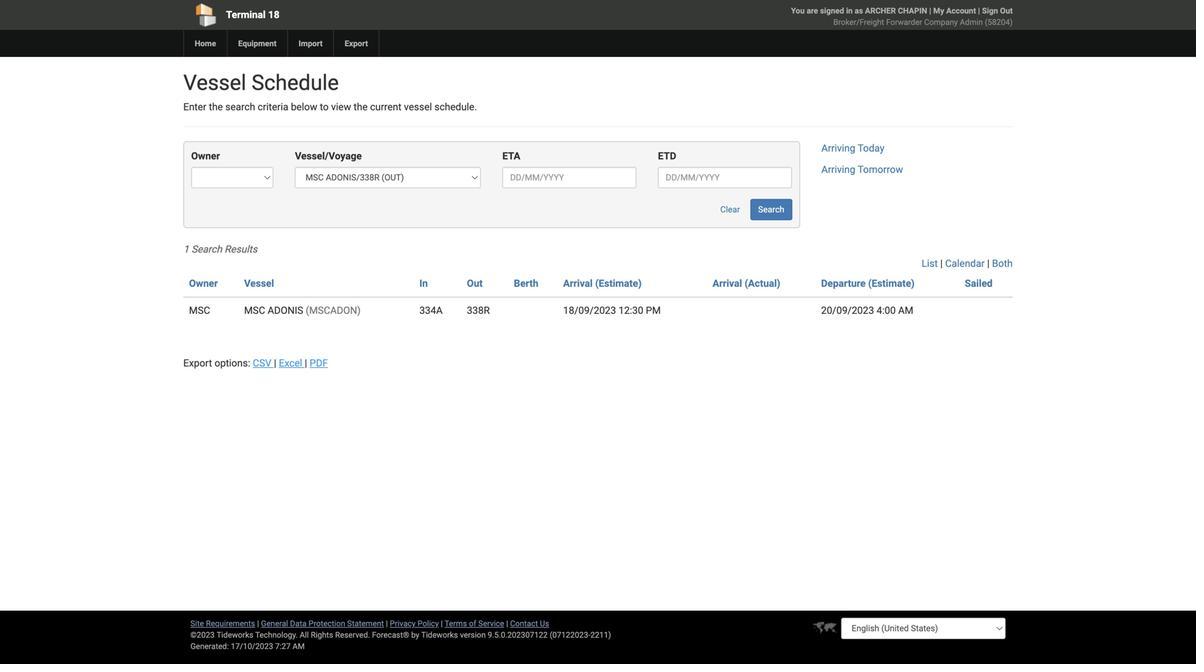 Task type: vqa. For each thing, say whether or not it's contained in the screenshot.
Search within button
yes



Task type: locate. For each thing, give the bounding box(es) containing it.
msc down vessel link
[[244, 305, 265, 316]]

4:00
[[877, 305, 896, 316]]

arriving today
[[822, 142, 885, 154]]

all
[[300, 631, 309, 640]]

1 horizontal spatial msc
[[244, 305, 265, 316]]

export options: csv | excel | pdf
[[183, 357, 328, 369]]

am inside site requirements | general data protection statement | privacy policy | terms of service | contact us ©2023 tideworks technology. all rights reserved. forecast® by tideworks version 9.5.0.202307122 (07122023-2211) generated: 17/10/2023 7:27 am
[[293, 642, 305, 651]]

2 arrival from the left
[[713, 278, 742, 289]]

in
[[846, 6, 853, 15]]

0 horizontal spatial the
[[209, 101, 223, 113]]

arrival left (actual) in the top right of the page
[[713, 278, 742, 289]]

owner down "enter"
[[191, 150, 220, 162]]

terms of service link
[[445, 619, 504, 629]]

2 arriving from the top
[[822, 164, 856, 175]]

privacy
[[390, 619, 416, 629]]

calendar
[[946, 258, 985, 269]]

adonis
[[268, 305, 303, 316]]

12:30
[[619, 305, 644, 316]]

20/09/2023
[[821, 305, 874, 316]]

18
[[268, 9, 280, 21]]

search right clear
[[758, 205, 785, 215]]

0 vertical spatial vessel
[[183, 70, 246, 95]]

20/09/2023 4:00 am
[[821, 305, 914, 316]]

0 vertical spatial export
[[345, 39, 368, 48]]

0 vertical spatial am
[[899, 305, 914, 316]]

vessel up "enter"
[[183, 70, 246, 95]]

arriving for arriving today
[[822, 142, 856, 154]]

technology.
[[255, 631, 298, 640]]

site requirements link
[[191, 619, 255, 629]]

(estimate) for arrival (estimate)
[[595, 278, 642, 289]]

| left sign
[[978, 6, 980, 15]]

are
[[807, 6, 818, 15]]

csv link
[[253, 357, 274, 369]]

| up forecast®
[[386, 619, 388, 629]]

view
[[331, 101, 351, 113]]

(actual)
[[745, 278, 781, 289]]

vessel link
[[244, 278, 274, 289]]

(estimate) for departure (estimate)
[[868, 278, 915, 289]]

(estimate)
[[595, 278, 642, 289], [868, 278, 915, 289]]

arriving for arriving tomorrow
[[822, 164, 856, 175]]

0 horizontal spatial (estimate)
[[595, 278, 642, 289]]

1 horizontal spatial out
[[1000, 6, 1013, 15]]

out
[[1000, 6, 1013, 15], [467, 278, 483, 289]]

|
[[930, 6, 932, 15], [978, 6, 980, 15], [941, 258, 943, 269], [988, 258, 990, 269], [274, 357, 276, 369], [305, 357, 307, 369], [257, 619, 259, 629], [386, 619, 388, 629], [441, 619, 443, 629], [506, 619, 508, 629]]

the right view
[[354, 101, 368, 113]]

1 arrival from the left
[[563, 278, 593, 289]]

0 vertical spatial search
[[758, 205, 785, 215]]

data
[[290, 619, 307, 629]]

pdf
[[310, 357, 328, 369]]

1 search results list | calendar | both
[[183, 243, 1013, 269]]

search right "1"
[[191, 243, 222, 255]]

criteria
[[258, 101, 289, 113]]

my
[[934, 6, 945, 15]]

| right csv
[[274, 357, 276, 369]]

1 vertical spatial out
[[467, 278, 483, 289]]

arriving down the arriving today link on the right of the page
[[822, 164, 856, 175]]

18/09/2023 12:30 pm
[[563, 305, 661, 316]]

in
[[420, 278, 428, 289]]

2 msc from the left
[[244, 305, 265, 316]]

am down all
[[293, 642, 305, 651]]

tideworks
[[421, 631, 458, 640]]

334a
[[420, 305, 443, 316]]

sign out link
[[982, 6, 1013, 15]]

1 vertical spatial vessel
[[244, 278, 274, 289]]

import link
[[287, 30, 333, 57]]

arriving tomorrow link
[[822, 164, 903, 175]]

1 horizontal spatial export
[[345, 39, 368, 48]]

equipment
[[238, 39, 277, 48]]

owner left vessel link
[[189, 278, 218, 289]]

0 vertical spatial arriving
[[822, 142, 856, 154]]

1 horizontal spatial (estimate)
[[868, 278, 915, 289]]

(mscadon)
[[306, 305, 361, 316]]

| up tideworks on the left bottom of the page
[[441, 619, 443, 629]]

today
[[858, 142, 885, 154]]

0 horizontal spatial am
[[293, 642, 305, 651]]

0 horizontal spatial arrival
[[563, 278, 593, 289]]

am
[[899, 305, 914, 316], [293, 642, 305, 651]]

0 vertical spatial out
[[1000, 6, 1013, 15]]

msc down owner link
[[189, 305, 210, 316]]

both
[[992, 258, 1013, 269]]

schedule
[[252, 70, 339, 95]]

arrival up 18/09/2023
[[563, 278, 593, 289]]

msc adonis (mscadon)
[[244, 305, 361, 316]]

1 (estimate) from the left
[[595, 278, 642, 289]]

1 horizontal spatial arrival
[[713, 278, 742, 289]]

©2023 tideworks
[[191, 631, 253, 640]]

contact
[[510, 619, 538, 629]]

1 vertical spatial export
[[183, 357, 212, 369]]

by
[[411, 631, 420, 640]]

search button
[[751, 199, 792, 220]]

owner
[[191, 150, 220, 162], [189, 278, 218, 289]]

site
[[191, 619, 204, 629]]

my account link
[[934, 6, 976, 15]]

search inside 1 search results list | calendar | both
[[191, 243, 222, 255]]

privacy policy link
[[390, 619, 439, 629]]

arriving up arriving tomorrow
[[822, 142, 856, 154]]

am right 4:00
[[899, 305, 914, 316]]

0 horizontal spatial msc
[[189, 305, 210, 316]]

export left options:
[[183, 357, 212, 369]]

0 horizontal spatial search
[[191, 243, 222, 255]]

to
[[320, 101, 329, 113]]

out up (58204)
[[1000, 6, 1013, 15]]

the
[[209, 101, 223, 113], [354, 101, 368, 113]]

arriving today link
[[822, 142, 885, 154]]

company
[[924, 17, 958, 27]]

1 vertical spatial am
[[293, 642, 305, 651]]

search
[[758, 205, 785, 215], [191, 243, 222, 255]]

(estimate) up 4:00
[[868, 278, 915, 289]]

1 vertical spatial arriving
[[822, 164, 856, 175]]

vessel up adonis
[[244, 278, 274, 289]]

the right "enter"
[[209, 101, 223, 113]]

ETD text field
[[658, 167, 792, 188]]

reserved.
[[335, 631, 370, 640]]

1 horizontal spatial search
[[758, 205, 785, 215]]

forwarder
[[886, 17, 923, 27]]

vessel for vessel
[[244, 278, 274, 289]]

export inside export link
[[345, 39, 368, 48]]

as
[[855, 6, 863, 15]]

out up 338r
[[467, 278, 483, 289]]

1 arriving from the top
[[822, 142, 856, 154]]

(estimate) up '18/09/2023 12:30 pm'
[[595, 278, 642, 289]]

2 (estimate) from the left
[[868, 278, 915, 289]]

1 vertical spatial search
[[191, 243, 222, 255]]

in link
[[420, 278, 428, 289]]

home
[[195, 39, 216, 48]]

export down terminal 18 link
[[345, 39, 368, 48]]

terms
[[445, 619, 467, 629]]

below
[[291, 101, 317, 113]]

1 msc from the left
[[189, 305, 210, 316]]

policy
[[418, 619, 439, 629]]

0 vertical spatial owner
[[191, 150, 220, 162]]

chapin
[[898, 6, 928, 15]]

etd
[[658, 150, 677, 162]]

1 vertical spatial owner
[[189, 278, 218, 289]]

vessel inside vessel schedule enter the search criteria below to view the current vessel schedule.
[[183, 70, 246, 95]]

berth
[[514, 278, 539, 289]]

| left my
[[930, 6, 932, 15]]

0 horizontal spatial export
[[183, 357, 212, 369]]

1 horizontal spatial the
[[354, 101, 368, 113]]

export
[[345, 39, 368, 48], [183, 357, 212, 369]]



Task type: describe. For each thing, give the bounding box(es) containing it.
search
[[225, 101, 255, 113]]

broker/freight
[[834, 17, 885, 27]]

clear button
[[713, 199, 748, 220]]

home link
[[183, 30, 227, 57]]

338r
[[467, 305, 490, 316]]

sign
[[982, 6, 998, 15]]

| left both
[[988, 258, 990, 269]]

terminal
[[226, 9, 266, 21]]

general data protection statement link
[[261, 619, 384, 629]]

excel
[[279, 357, 302, 369]]

export for export
[[345, 39, 368, 48]]

vessel for vessel schedule enter the search criteria below to view the current vessel schedule.
[[183, 70, 246, 95]]

owner link
[[189, 278, 218, 289]]

arrival for arrival (actual)
[[713, 278, 742, 289]]

version
[[460, 631, 486, 640]]

(07122023-
[[550, 631, 591, 640]]

| left pdf link
[[305, 357, 307, 369]]

terminal 18 link
[[183, 0, 517, 30]]

arrival (estimate)
[[563, 278, 642, 289]]

2211)
[[591, 631, 611, 640]]

arrival (actual) link
[[713, 278, 781, 289]]

pm
[[646, 305, 661, 316]]

ETA text field
[[503, 167, 637, 188]]

pdf link
[[310, 357, 328, 369]]

import
[[299, 39, 323, 48]]

18/09/2023
[[563, 305, 616, 316]]

departure (estimate)
[[821, 278, 915, 289]]

current
[[370, 101, 402, 113]]

general
[[261, 619, 288, 629]]

departure
[[821, 278, 866, 289]]

out link
[[467, 278, 483, 289]]

calendar link
[[946, 258, 985, 269]]

out inside you are signed in as archer chapin | my account | sign out broker/freight forwarder company admin (58204)
[[1000, 6, 1013, 15]]

us
[[540, 619, 549, 629]]

contact us link
[[510, 619, 549, 629]]

csv
[[253, 357, 272, 369]]

berth link
[[514, 278, 539, 289]]

sailed link
[[965, 278, 993, 289]]

results
[[225, 243, 257, 255]]

forecast®
[[372, 631, 409, 640]]

excel link
[[279, 357, 305, 369]]

arrival for arrival (estimate)
[[563, 278, 593, 289]]

you
[[791, 6, 805, 15]]

arrival (estimate) link
[[563, 278, 642, 289]]

tomorrow
[[858, 164, 903, 175]]

export for export options: csv | excel | pdf
[[183, 357, 212, 369]]

of
[[469, 619, 476, 629]]

rights
[[311, 631, 333, 640]]

site requirements | general data protection statement | privacy policy | terms of service | contact us ©2023 tideworks technology. all rights reserved. forecast® by tideworks version 9.5.0.202307122 (07122023-2211) generated: 17/10/2023 7:27 am
[[191, 619, 611, 651]]

17/10/2023
[[231, 642, 273, 651]]

enter
[[183, 101, 206, 113]]

list link
[[922, 258, 938, 269]]

0 horizontal spatial out
[[467, 278, 483, 289]]

| right list link
[[941, 258, 943, 269]]

generated:
[[191, 642, 229, 651]]

1
[[183, 243, 189, 255]]

account
[[947, 6, 976, 15]]

requirements
[[206, 619, 255, 629]]

1 the from the left
[[209, 101, 223, 113]]

admin
[[960, 17, 983, 27]]

arriving tomorrow
[[822, 164, 903, 175]]

| left general at the bottom left
[[257, 619, 259, 629]]

vessel schedule enter the search criteria below to view the current vessel schedule.
[[183, 70, 477, 113]]

msc for msc
[[189, 305, 210, 316]]

service
[[478, 619, 504, 629]]

protection
[[309, 619, 345, 629]]

(58204)
[[985, 17, 1013, 27]]

options:
[[215, 357, 250, 369]]

7:27
[[275, 642, 291, 651]]

terminal 18
[[226, 9, 280, 21]]

1 horizontal spatial am
[[899, 305, 914, 316]]

2 the from the left
[[354, 101, 368, 113]]

you are signed in as archer chapin | my account | sign out broker/freight forwarder company admin (58204)
[[791, 6, 1013, 27]]

both link
[[992, 258, 1013, 269]]

signed
[[820, 6, 844, 15]]

equipment link
[[227, 30, 287, 57]]

| up '9.5.0.202307122'
[[506, 619, 508, 629]]

9.5.0.202307122
[[488, 631, 548, 640]]

search inside button
[[758, 205, 785, 215]]

clear
[[721, 205, 740, 215]]

export link
[[333, 30, 379, 57]]

msc for msc adonis (mscadon)
[[244, 305, 265, 316]]



